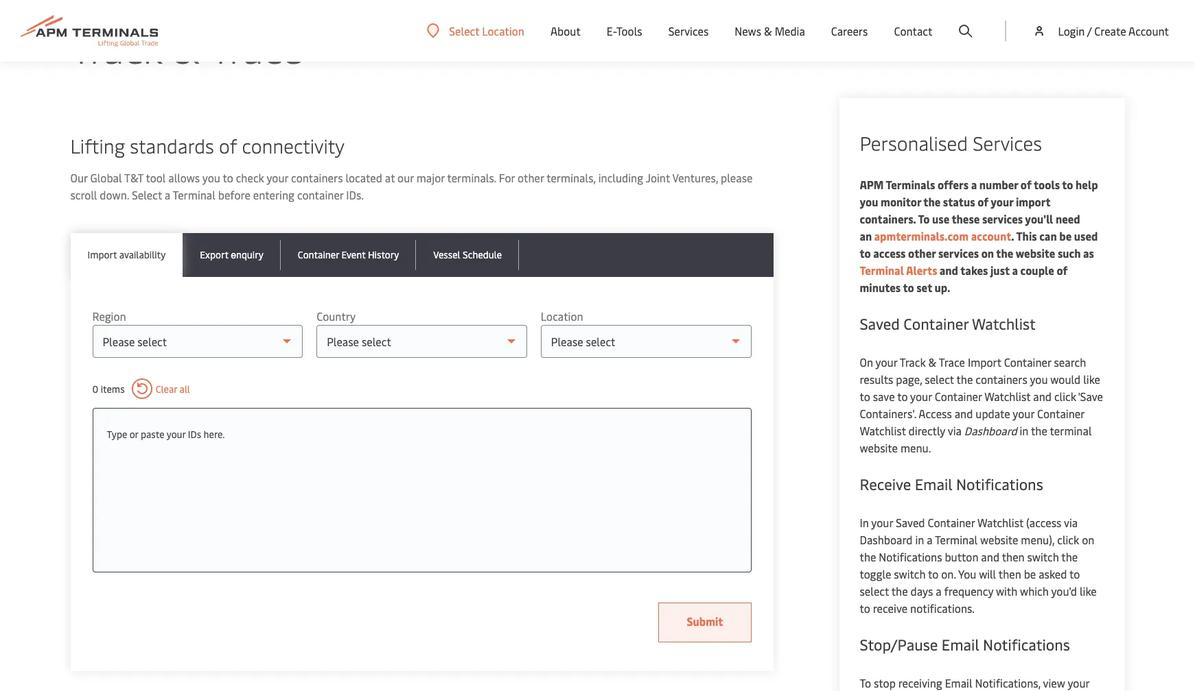 Task type: describe. For each thing, give the bounding box(es) containing it.
on
[[860, 355, 873, 370]]

careers
[[831, 23, 868, 38]]

entering
[[253, 187, 294, 203]]

button
[[945, 550, 978, 565]]

via inside the on your track & trace import container search results page, select the containers you would like to save to your container watchlist and click 'save containers'. access and update your container watchlist directly via
[[948, 424, 962, 439]]

to inside . this can be used to access other services on the website such as terminal alerts
[[860, 246, 871, 261]]

receive
[[860, 474, 911, 495]]

submit
[[687, 614, 723, 629]]

notifications inside in your saved container watchlist (access via dashboard in a terminal website menu), click on the notifications button and then switch the toggle switch to on. you will then be asked to select the days a frequency with which you'd like to receive notifications.
[[879, 550, 942, 565]]

our
[[70, 170, 88, 185]]

notifications for receive email notifications
[[956, 474, 1043, 495]]

lifting standards of connectivity
[[70, 132, 345, 159]]

please
[[721, 170, 753, 185]]

select location button
[[427, 23, 524, 38]]

services inside . this can be used to access other services on the website such as terminal alerts
[[938, 246, 979, 261]]

receiving
[[898, 676, 942, 691]]

the inside in the terminal website menu.
[[1031, 424, 1047, 439]]

careers button
[[831, 0, 868, 62]]

offers
[[938, 177, 969, 192]]

vessel schedule button
[[416, 233, 519, 277]]

and up in the terminal website menu.
[[955, 406, 973, 421]]

create
[[1094, 23, 1126, 38]]

the inside . this can be used to access other services on the website such as terminal alerts
[[996, 246, 1013, 261]]

here.
[[204, 428, 225, 441]]

notifications.
[[910, 601, 975, 616]]

schedule
[[463, 248, 502, 262]]

can
[[1039, 229, 1057, 244]]

all
[[180, 383, 190, 396]]

number
[[979, 177, 1018, 192]]

view
[[1043, 676, 1065, 691]]

saved inside in your saved container watchlist (access via dashboard in a terminal website menu), click on the notifications button and then switch the toggle switch to on. you will then be asked to select the days a frequency with which you'd like to receive notifications.
[[896, 516, 925, 531]]

еnquiry
[[231, 248, 263, 262]]

set
[[917, 280, 932, 295]]

'save
[[1078, 389, 1103, 404]]

terminals
[[886, 177, 935, 192]]

watchlist down just
[[972, 314, 1036, 334]]

global
[[90, 170, 122, 185]]

your right update
[[1013, 406, 1034, 421]]

container down up.
[[904, 314, 969, 334]]

1 vertical spatial location
[[541, 309, 583, 324]]

you'd
[[1051, 584, 1077, 599]]

via inside in your saved container watchlist (access via dashboard in a terminal website menu), click on the notifications button and then switch the toggle switch to on. you will then be asked to select the days a frequency with which you'd like to receive notifications.
[[1064, 516, 1078, 531]]

in your saved container watchlist (access via dashboard in a terminal website menu), click on the notifications button and then switch the toggle switch to on. you will then be asked to select the days a frequency with which you'd like to receive notifications.
[[860, 516, 1097, 616]]

.
[[1011, 229, 1014, 244]]

page,
[[896, 372, 922, 387]]

a inside apm terminals offers a number of tools to help you monitor the status of your import containers. to use these services you'll need an
[[971, 177, 977, 192]]

0 vertical spatial trace
[[210, 20, 303, 74]]

1 horizontal spatial select
[[449, 23, 479, 38]]

results
[[860, 372, 893, 387]]

like inside the on your track & trace import container search results page, select the containers you would like to save to your container watchlist and click 'save containers'. access and update your container watchlist directly via
[[1083, 372, 1100, 387]]

located
[[346, 170, 382, 185]]

login
[[1058, 23, 1085, 38]]

login / create account
[[1058, 23, 1169, 38]]

help
[[1076, 177, 1098, 192]]

status
[[943, 194, 975, 209]]

personalised
[[860, 130, 968, 156]]

vessel schedule
[[433, 248, 502, 262]]

type
[[107, 428, 127, 441]]

monitor
[[881, 194, 921, 209]]

you'll
[[1025, 211, 1053, 227]]

containers'.
[[860, 406, 916, 421]]

e-
[[607, 23, 616, 38]]

(access
[[1026, 516, 1062, 531]]

to left on.
[[928, 567, 939, 582]]

down.
[[100, 187, 129, 203]]

your inside apm terminals offers a number of tools to help you monitor the status of your import containers. to use these services you'll need an
[[991, 194, 1013, 209]]

days
[[911, 584, 933, 599]]

save
[[873, 389, 895, 404]]

takes
[[960, 263, 988, 278]]

export
[[200, 248, 228, 262]]

terminal alerts link
[[860, 263, 937, 278]]

paste
[[141, 428, 164, 441]]

search
[[1054, 355, 1086, 370]]

1 horizontal spatial switch
[[1027, 550, 1059, 565]]

toggle
[[860, 567, 891, 582]]

the up the asked
[[1061, 550, 1078, 565]]

a inside our global t&t tool allows you to check your containers located at our major terminals. for other terminals, including joint ventures, please scroll down. select a terminal before entering container ids.
[[165, 187, 170, 203]]

track & trace
[[70, 20, 303, 74]]

need
[[1056, 211, 1080, 227]]

. this can be used to access other services on the website such as terminal alerts
[[860, 229, 1098, 278]]

notifications for stop/pause email notifications
[[983, 635, 1070, 656]]

event
[[341, 248, 366, 262]]

select inside in your saved container watchlist (access via dashboard in a terminal website menu), click on the notifications button and then switch the toggle switch to on. you will then be asked to select the days a frequency with which you'd like to receive notifications.
[[860, 584, 889, 599]]

to inside our global t&t tool allows you to check your containers located at our major terminals. for other terminals, including joint ventures, please scroll down. select a terminal before entering container ids.
[[223, 170, 233, 185]]

apm
[[860, 177, 884, 192]]

on inside in your saved container watchlist (access via dashboard in a terminal website menu), click on the notifications button and then switch the toggle switch to on. you will then be asked to select the days a frequency with which you'd like to receive notifications.
[[1082, 533, 1094, 548]]

click inside the on your track & trace import container search results page, select the containers you would like to save to your container watchlist and click 'save containers'. access and update your container watchlist directly via
[[1054, 389, 1076, 404]]

select inside our global t&t tool allows you to check your containers located at our major terminals. for other terminals, including joint ventures, please scroll down. select a terminal before entering container ids.
[[132, 187, 162, 203]]

personalised services
[[860, 130, 1042, 156]]

region
[[92, 309, 126, 324]]

0 vertical spatial then
[[1002, 550, 1025, 565]]

watchlist up update
[[984, 389, 1031, 404]]

ids.
[[346, 187, 364, 203]]

a right "days"
[[936, 584, 941, 599]]

asked
[[1039, 567, 1067, 582]]

in the terminal website menu.
[[860, 424, 1092, 456]]

container up terminal
[[1037, 406, 1084, 421]]

to inside and takes just a couple of minutes to set up.
[[903, 280, 914, 295]]

terminal
[[1050, 424, 1092, 439]]

check
[[236, 170, 264, 185]]

at
[[385, 170, 395, 185]]

type or paste your ids here.
[[107, 428, 225, 441]]

0 vertical spatial track
[[70, 20, 162, 74]]

containers inside our global t&t tool allows you to check your containers located at our major terminals. for other terminals, including joint ventures, please scroll down. select a terminal before entering container ids.
[[291, 170, 343, 185]]

country
[[317, 309, 356, 324]]

to inside "to stop receiving email notifications, view your"
[[860, 676, 871, 691]]

to inside apm terminals offers a number of tools to help you monitor the status of your import containers. to use these services you'll need an
[[918, 211, 930, 227]]

other inside . this can be used to access other services on the website such as terminal alerts
[[908, 246, 936, 261]]

click inside in your saved container watchlist (access via dashboard in a terminal website menu), click on the notifications button and then switch the toggle switch to on. you will then be asked to select the days a frequency with which you'd like to receive notifications.
[[1057, 533, 1079, 548]]

watchlist inside in your saved container watchlist (access via dashboard in a terminal website menu), click on the notifications button and then switch the toggle switch to on. you will then be asked to select the days a frequency with which you'd like to receive notifications.
[[977, 516, 1024, 531]]

tab list containing import availability
[[70, 233, 773, 277]]

in
[[860, 516, 869, 531]]

in inside in the terminal website menu.
[[1020, 424, 1029, 439]]

which
[[1020, 584, 1049, 599]]

contact
[[894, 23, 932, 38]]

a inside and takes just a couple of minutes to set up.
[[1012, 263, 1018, 278]]

frequency
[[944, 584, 993, 599]]

watchlist down "containers'."
[[860, 424, 906, 439]]

access
[[873, 246, 906, 261]]

account
[[971, 229, 1011, 244]]

email inside "to stop receiving email notifications, view your"
[[945, 676, 972, 691]]

be inside in your saved container watchlist (access via dashboard in a terminal website menu), click on the notifications button and then switch the toggle switch to on. you will then be asked to select the days a frequency with which you'd like to receive notifications.
[[1024, 567, 1036, 582]]

and inside and takes just a couple of minutes to set up.
[[940, 263, 958, 278]]

on inside . this can be used to access other services on the website such as terminal alerts
[[981, 246, 994, 261]]

about
[[550, 23, 581, 38]]



Task type: vqa. For each thing, say whether or not it's contained in the screenshot.
empty out
no



Task type: locate. For each thing, give the bounding box(es) containing it.
1 vertical spatial be
[[1024, 567, 1036, 582]]

1 vertical spatial saved
[[896, 516, 925, 531]]

1 vertical spatial like
[[1080, 584, 1097, 599]]

and down the would
[[1033, 389, 1052, 404]]

trace inside the on your track & trace import container search results page, select the containers you would like to save to your container watchlist and click 'save containers'. access and update your container watchlist directly via
[[939, 355, 965, 370]]

1 vertical spatial track
[[900, 355, 926, 370]]

your down page,
[[910, 389, 932, 404]]

1 vertical spatial website
[[860, 441, 898, 456]]

connectivity
[[242, 132, 345, 159]]

0 vertical spatial website
[[1016, 246, 1055, 261]]

watchlist up menu),
[[977, 516, 1024, 531]]

e-tools button
[[607, 0, 642, 62]]

your up entering
[[267, 170, 288, 185]]

you down apm
[[860, 194, 878, 209]]

of up 'import'
[[1021, 177, 1032, 192]]

your left ids
[[167, 428, 186, 441]]

dashboard inside in your saved container watchlist (access via dashboard in a terminal website menu), click on the notifications button and then switch the toggle switch to on. you will then be asked to select the days a frequency with which you'd like to receive notifications.
[[860, 533, 913, 548]]

1 vertical spatial services
[[938, 246, 979, 261]]

1 horizontal spatial containers
[[976, 372, 1027, 387]]

and up will
[[981, 550, 1000, 565]]

0 vertical spatial in
[[1020, 424, 1029, 439]]

via right (access at the right bottom of the page
[[1064, 516, 1078, 531]]

click down the would
[[1054, 389, 1076, 404]]

0 horizontal spatial you
[[202, 170, 220, 185]]

email right receiving
[[945, 676, 972, 691]]

in left terminal
[[1020, 424, 1029, 439]]

you
[[958, 567, 976, 582]]

0 horizontal spatial services
[[938, 246, 979, 261]]

1 vertical spatial select
[[132, 187, 162, 203]]

container up button at the bottom of the page
[[928, 516, 975, 531]]

like inside in your saved container watchlist (access via dashboard in a terminal website menu), click on the notifications button and then switch the toggle switch to on. you will then be asked to select the days a frequency with which you'd like to receive notifications.
[[1080, 584, 1097, 599]]

& for media
[[764, 23, 772, 38]]

1 vertical spatial other
[[908, 246, 936, 261]]

then
[[1002, 550, 1025, 565], [999, 567, 1021, 582]]

website inside in your saved container watchlist (access via dashboard in a terminal website menu), click on the notifications button and then switch the toggle switch to on. you will then be asked to select the days a frequency with which you'd like to receive notifications.
[[980, 533, 1018, 548]]

notifications up "days"
[[879, 550, 942, 565]]

to left stop
[[860, 676, 871, 691]]

of
[[219, 132, 237, 159], [1021, 177, 1032, 192], [978, 194, 989, 209], [1057, 263, 1068, 278]]

0 horizontal spatial on
[[981, 246, 994, 261]]

you inside the on your track & trace import container search results page, select the containers you would like to save to your container watchlist and click 'save containers'. access and update your container watchlist directly via
[[1030, 372, 1048, 387]]

the left terminal
[[1031, 424, 1047, 439]]

2 horizontal spatial &
[[928, 355, 937, 370]]

1 vertical spatial email
[[942, 635, 979, 656]]

website down "containers'."
[[860, 441, 898, 456]]

1 horizontal spatial services
[[973, 130, 1042, 156]]

0 vertical spatial services
[[982, 211, 1023, 227]]

items
[[101, 383, 125, 396]]

import inside button
[[88, 248, 117, 262]]

these
[[952, 211, 980, 227]]

dashboard down in at the right of page
[[860, 533, 913, 548]]

website inside . this can be used to access other services on the website such as terminal alerts
[[1016, 246, 1055, 261]]

0 vertical spatial import
[[88, 248, 117, 262]]

to inside apm terminals offers a number of tools to help you monitor the status of your import containers. to use these services you'll need an
[[1062, 177, 1073, 192]]

export еnquiry
[[200, 248, 263, 262]]

contact button
[[894, 0, 932, 62]]

0 horizontal spatial services
[[668, 23, 709, 38]]

you right allows
[[202, 170, 220, 185]]

email for receive
[[915, 474, 953, 495]]

1 vertical spatial terminal
[[860, 263, 904, 278]]

0 horizontal spatial terminal
[[173, 187, 215, 203]]

you left the would
[[1030, 372, 1048, 387]]

& inside dropdown button
[[764, 23, 772, 38]]

be
[[1059, 229, 1072, 244], [1024, 567, 1036, 582]]

to up you'd
[[1069, 567, 1080, 582]]

or
[[130, 428, 138, 441]]

1 vertical spatial dashboard
[[860, 533, 913, 548]]

0 horizontal spatial dashboard
[[860, 533, 913, 548]]

dashboard
[[964, 424, 1017, 439], [860, 533, 913, 548]]

tool
[[146, 170, 166, 185]]

a right offers
[[971, 177, 977, 192]]

be down the need
[[1059, 229, 1072, 244]]

watchlist
[[972, 314, 1036, 334], [984, 389, 1031, 404], [860, 424, 906, 439], [977, 516, 1024, 531]]

1 vertical spatial trace
[[939, 355, 965, 370]]

terminal inside our global t&t tool allows you to check your containers located at our major terminals. for other terminals, including joint ventures, please scroll down. select a terminal before entering container ids.
[[173, 187, 215, 203]]

1 horizontal spatial location
[[541, 309, 583, 324]]

the right page,
[[957, 372, 973, 387]]

be up which at bottom
[[1024, 567, 1036, 582]]

0 horizontal spatial switch
[[894, 567, 926, 582]]

like up the 'save
[[1083, 372, 1100, 387]]

0 vertical spatial you
[[202, 170, 220, 185]]

services button
[[668, 0, 709, 62]]

import inside the on your track & trace import container search results page, select the containers you would like to save to your container watchlist and click 'save containers'. access and update your container watchlist directly via
[[968, 355, 1001, 370]]

click
[[1054, 389, 1076, 404], [1057, 533, 1079, 548]]

switch down menu),
[[1027, 550, 1059, 565]]

1 vertical spatial in
[[915, 533, 924, 548]]

services up .
[[982, 211, 1023, 227]]

container left event
[[298, 248, 339, 262]]

to left use
[[918, 211, 930, 227]]

0 horizontal spatial import
[[88, 248, 117, 262]]

1 horizontal spatial services
[[982, 211, 1023, 227]]

of down number
[[978, 194, 989, 209]]

of down 'such'
[[1057, 263, 1068, 278]]

clear
[[156, 383, 177, 396]]

1 horizontal spatial on
[[1082, 533, 1094, 548]]

container
[[297, 187, 344, 203]]

& for trace
[[172, 20, 201, 74]]

website up will
[[980, 533, 1018, 548]]

about button
[[550, 0, 581, 62]]

e-tools
[[607, 23, 642, 38]]

container up the would
[[1004, 355, 1051, 370]]

0 horizontal spatial select
[[860, 584, 889, 599]]

other up alerts
[[908, 246, 936, 261]]

to up before at the left top
[[223, 170, 233, 185]]

terminals,
[[547, 170, 596, 185]]

1 horizontal spatial other
[[908, 246, 936, 261]]

as
[[1083, 246, 1094, 261]]

submit button
[[659, 603, 751, 643]]

1 horizontal spatial in
[[1020, 424, 1029, 439]]

containers up container at the left top of the page
[[291, 170, 343, 185]]

on right menu),
[[1082, 533, 1094, 548]]

in
[[1020, 424, 1029, 439], [915, 533, 924, 548]]

with
[[996, 584, 1018, 599]]

0 vertical spatial containers
[[291, 170, 343, 185]]

media
[[775, 23, 805, 38]]

tab list
[[70, 233, 773, 277]]

services up takes on the top of the page
[[938, 246, 979, 261]]

on.
[[941, 567, 956, 582]]

0 vertical spatial dashboard
[[964, 424, 1017, 439]]

containers up update
[[976, 372, 1027, 387]]

and inside in your saved container watchlist (access via dashboard in a terminal website menu), click on the notifications button and then switch the toggle switch to on. you will then be asked to select the days a frequency with which you'd like to receive notifications.
[[981, 550, 1000, 565]]

your inside our global t&t tool allows you to check your containers located at our major terminals. for other terminals, including joint ventures, please scroll down. select a terminal before entering container ids.
[[267, 170, 288, 185]]

via down access
[[948, 424, 962, 439]]

1 vertical spatial notifications
[[879, 550, 942, 565]]

email down menu.
[[915, 474, 953, 495]]

0 horizontal spatial track
[[70, 20, 162, 74]]

menu),
[[1021, 533, 1055, 548]]

website
[[1016, 246, 1055, 261], [860, 441, 898, 456], [980, 533, 1018, 548]]

2 vertical spatial you
[[1030, 372, 1048, 387]]

switch up "days"
[[894, 567, 926, 582]]

access
[[919, 406, 952, 421]]

0 vertical spatial services
[[668, 23, 709, 38]]

2 vertical spatial email
[[945, 676, 972, 691]]

to left help
[[1062, 177, 1073, 192]]

website for your
[[980, 533, 1018, 548]]

then up with
[[999, 567, 1021, 582]]

your inside in your saved container watchlist (access via dashboard in a terminal website menu), click on the notifications button and then switch the toggle switch to on. you will then be asked to select the days a frequency with which you'd like to receive notifications.
[[871, 516, 893, 531]]

0 horizontal spatial location
[[482, 23, 524, 38]]

0 vertical spatial select
[[925, 372, 954, 387]]

your up results
[[876, 355, 897, 370]]

to left receive
[[860, 601, 870, 616]]

stop/pause email notifications
[[860, 635, 1070, 656]]

1 vertical spatial switch
[[894, 567, 926, 582]]

saved container watchlist
[[860, 314, 1036, 334]]

0 horizontal spatial &
[[172, 20, 201, 74]]

joint
[[646, 170, 670, 185]]

0 horizontal spatial containers
[[291, 170, 343, 185]]

website inside in the terminal website menu.
[[860, 441, 898, 456]]

to left set
[[903, 280, 914, 295]]

such
[[1058, 246, 1081, 261]]

0 horizontal spatial trace
[[210, 20, 303, 74]]

2 horizontal spatial you
[[1030, 372, 1048, 387]]

and up up.
[[940, 263, 958, 278]]

used
[[1074, 229, 1098, 244]]

allows
[[168, 170, 200, 185]]

of up the check
[[219, 132, 237, 159]]

1 horizontal spatial be
[[1059, 229, 1072, 244]]

click down (access at the right bottom of the page
[[1057, 533, 1079, 548]]

major
[[417, 170, 445, 185]]

import
[[1016, 194, 1050, 209]]

2 horizontal spatial terminal
[[935, 533, 978, 548]]

other right for
[[518, 170, 544, 185]]

notifications down in the terminal website menu.
[[956, 474, 1043, 495]]

containers.
[[860, 211, 916, 227]]

be inside . this can be used to access other services on the website such as terminal alerts
[[1059, 229, 1072, 244]]

1 horizontal spatial to
[[918, 211, 930, 227]]

before
[[218, 187, 250, 203]]

select location
[[449, 23, 524, 38]]

email for stop/pause
[[942, 635, 979, 656]]

you inside apm terminals offers a number of tools to help you monitor the status of your import containers. to use these services you'll need an
[[860, 194, 878, 209]]

containers inside the on your track & trace import container search results page, select the containers you would like to save to your container watchlist and click 'save containers'. access and update your container watchlist directly via
[[976, 372, 1027, 387]]

0 horizontal spatial to
[[860, 676, 871, 691]]

terminal inside in your saved container watchlist (access via dashboard in a terminal website menu), click on the notifications button and then switch the toggle switch to on. you will then be asked to select the days a frequency with which you'd like to receive notifications.
[[935, 533, 978, 548]]

your right in at the right of page
[[871, 516, 893, 531]]

saved down receive
[[896, 516, 925, 531]]

website up couple at the top of page
[[1016, 246, 1055, 261]]

1 horizontal spatial terminal
[[860, 263, 904, 278]]

None text field
[[107, 423, 737, 448]]

the up receive
[[891, 584, 908, 599]]

0 vertical spatial select
[[449, 23, 479, 38]]

and
[[940, 263, 958, 278], [1033, 389, 1052, 404], [955, 406, 973, 421], [981, 550, 1000, 565]]

1 vertical spatial containers
[[976, 372, 1027, 387]]

terminal inside . this can be used to access other services on the website such as terminal alerts
[[860, 263, 904, 278]]

/
[[1087, 23, 1092, 38]]

vessel
[[433, 248, 460, 262]]

0 vertical spatial other
[[518, 170, 544, 185]]

apmterminals.com account
[[872, 229, 1011, 244]]

1 vertical spatial to
[[860, 676, 871, 691]]

the inside the on your track & trace import container search results page, select the containers you would like to save to your container watchlist and click 'save containers'. access and update your container watchlist directly via
[[957, 372, 973, 387]]

notifications up notifications,
[[983, 635, 1070, 656]]

2 vertical spatial website
[[980, 533, 1018, 548]]

0 vertical spatial like
[[1083, 372, 1100, 387]]

0 vertical spatial saved
[[860, 314, 900, 334]]

select inside the on your track & trace import container search results page, select the containers you would like to save to your container watchlist and click 'save containers'. access and update your container watchlist directly via
[[925, 372, 954, 387]]

your
[[267, 170, 288, 185], [991, 194, 1013, 209], [876, 355, 897, 370], [910, 389, 932, 404], [1013, 406, 1034, 421], [167, 428, 186, 441], [871, 516, 893, 531], [1068, 676, 1089, 691]]

tools
[[616, 23, 642, 38]]

1 vertical spatial click
[[1057, 533, 1079, 548]]

history
[[368, 248, 399, 262]]

would
[[1050, 372, 1081, 387]]

0 vertical spatial to
[[918, 211, 930, 227]]

login / create account link
[[1033, 0, 1169, 62]]

0 vertical spatial switch
[[1027, 550, 1059, 565]]

0 horizontal spatial in
[[915, 533, 924, 548]]

terminal up button at the bottom of the page
[[935, 533, 978, 548]]

in up "days"
[[915, 533, 924, 548]]

select down the 'toggle'
[[860, 584, 889, 599]]

0 horizontal spatial be
[[1024, 567, 1036, 582]]

like right you'd
[[1080, 584, 1097, 599]]

0 horizontal spatial select
[[132, 187, 162, 203]]

apmterminals.com
[[874, 229, 969, 244]]

to stop receiving email notifications, view your
[[860, 676, 1103, 692]]

other inside our global t&t tool allows you to check your containers located at our major terminals. for other terminals, including joint ventures, please scroll down. select a terminal before entering container ids.
[[518, 170, 544, 185]]

a down tool
[[165, 187, 170, 203]]

0 vertical spatial email
[[915, 474, 953, 495]]

to down page,
[[897, 389, 908, 404]]

0 horizontal spatial other
[[518, 170, 544, 185]]

0 horizontal spatial via
[[948, 424, 962, 439]]

0 vertical spatial be
[[1059, 229, 1072, 244]]

the up just
[[996, 246, 1013, 261]]

0 vertical spatial on
[[981, 246, 994, 261]]

standards
[[130, 132, 214, 159]]

our global t&t tool allows you to check your containers located at our major terminals. for other terminals, including joint ventures, please scroll down. select a terminal before entering container ids.
[[70, 170, 753, 203]]

2 vertical spatial terminal
[[935, 533, 978, 548]]

clear all button
[[132, 379, 190, 400]]

1 horizontal spatial track
[[900, 355, 926, 370]]

0 vertical spatial notifications
[[956, 474, 1043, 495]]

0 vertical spatial terminal
[[173, 187, 215, 203]]

1 horizontal spatial you
[[860, 194, 878, 209]]

minutes
[[860, 280, 901, 295]]

1 horizontal spatial import
[[968, 355, 1001, 370]]

0 vertical spatial via
[[948, 424, 962, 439]]

in inside in your saved container watchlist (access via dashboard in a terminal website menu), click on the notifications button and then switch the toggle switch to on. you will then be asked to select the days a frequency with which you'd like to receive notifications.
[[915, 533, 924, 548]]

1 horizontal spatial trace
[[939, 355, 965, 370]]

import up update
[[968, 355, 1001, 370]]

track inside the on your track & trace import container search results page, select the containers you would like to save to your container watchlist and click 'save containers'. access and update your container watchlist directly via
[[900, 355, 926, 370]]

to
[[918, 211, 930, 227], [860, 676, 871, 691]]

saved down minutes
[[860, 314, 900, 334]]

your down number
[[991, 194, 1013, 209]]

services right tools
[[668, 23, 709, 38]]

import left 'availability' at the left of the page
[[88, 248, 117, 262]]

on down account
[[981, 246, 994, 261]]

import availability button
[[70, 233, 183, 277]]

services inside apm terminals offers a number of tools to help you monitor the status of your import containers. to use these services you'll need an
[[982, 211, 1023, 227]]

to left save on the right of page
[[860, 389, 870, 404]]

switch
[[1027, 550, 1059, 565], [894, 567, 926, 582]]

1 vertical spatial on
[[1082, 533, 1094, 548]]

the inside apm terminals offers a number of tools to help you monitor the status of your import containers. to use these services you'll need an
[[923, 194, 941, 209]]

0 vertical spatial click
[[1054, 389, 1076, 404]]

& inside the on your track & trace import container search results page, select the containers you would like to save to your container watchlist and click 'save containers'. access and update your container watchlist directly via
[[928, 355, 937, 370]]

services up number
[[973, 130, 1042, 156]]

terminals.
[[447, 170, 496, 185]]

1 vertical spatial you
[[860, 194, 878, 209]]

terminal up minutes
[[860, 263, 904, 278]]

1 vertical spatial then
[[999, 567, 1021, 582]]

1 vertical spatial import
[[968, 355, 1001, 370]]

your inside "to stop receiving email notifications, view your"
[[1068, 676, 1089, 691]]

of inside and takes just a couple of minutes to set up.
[[1057, 263, 1068, 278]]

a up "days"
[[927, 533, 933, 548]]

the up the 'toggle'
[[860, 550, 876, 565]]

news
[[735, 23, 761, 38]]

container inside in your saved container watchlist (access via dashboard in a terminal website menu), click on the notifications button and then switch the toggle switch to on. you will then be asked to select the days a frequency with which you'd like to receive notifications.
[[928, 516, 975, 531]]

menu.
[[901, 441, 931, 456]]

1 horizontal spatial select
[[925, 372, 954, 387]]

terminal down allows
[[173, 187, 215, 203]]

then down menu),
[[1002, 550, 1025, 565]]

dashboard down update
[[964, 424, 1017, 439]]

to down an
[[860, 246, 871, 261]]

track
[[70, 20, 162, 74], [900, 355, 926, 370]]

you
[[202, 170, 220, 185], [860, 194, 878, 209], [1030, 372, 1048, 387]]

couple
[[1020, 263, 1054, 278]]

container up access
[[935, 389, 982, 404]]

you inside our global t&t tool allows you to check your containers located at our major terminals. for other terminals, including joint ventures, please scroll down. select a terminal before entering container ids.
[[202, 170, 220, 185]]

container inside button
[[298, 248, 339, 262]]

use
[[932, 211, 949, 227]]

account
[[1129, 23, 1169, 38]]

select right page,
[[925, 372, 954, 387]]

2 vertical spatial notifications
[[983, 635, 1070, 656]]

your right view
[[1068, 676, 1089, 691]]

will
[[979, 567, 996, 582]]

0
[[92, 383, 98, 396]]

apmterminals.com account link
[[872, 229, 1011, 244]]

1 vertical spatial via
[[1064, 516, 1078, 531]]

receive email notifications
[[860, 474, 1043, 495]]

1 vertical spatial services
[[973, 130, 1042, 156]]

the up use
[[923, 194, 941, 209]]

0 vertical spatial location
[[482, 23, 524, 38]]

news & media
[[735, 23, 805, 38]]

1 horizontal spatial via
[[1064, 516, 1078, 531]]

a
[[971, 177, 977, 192], [165, 187, 170, 203], [1012, 263, 1018, 278], [927, 533, 933, 548], [936, 584, 941, 599]]

1 horizontal spatial &
[[764, 23, 772, 38]]

1 horizontal spatial dashboard
[[964, 424, 1017, 439]]

scroll
[[70, 187, 97, 203]]

email down notifications.
[[942, 635, 979, 656]]

a right just
[[1012, 263, 1018, 278]]

1 vertical spatial select
[[860, 584, 889, 599]]

website for this
[[1016, 246, 1055, 261]]

up.
[[935, 280, 950, 295]]



